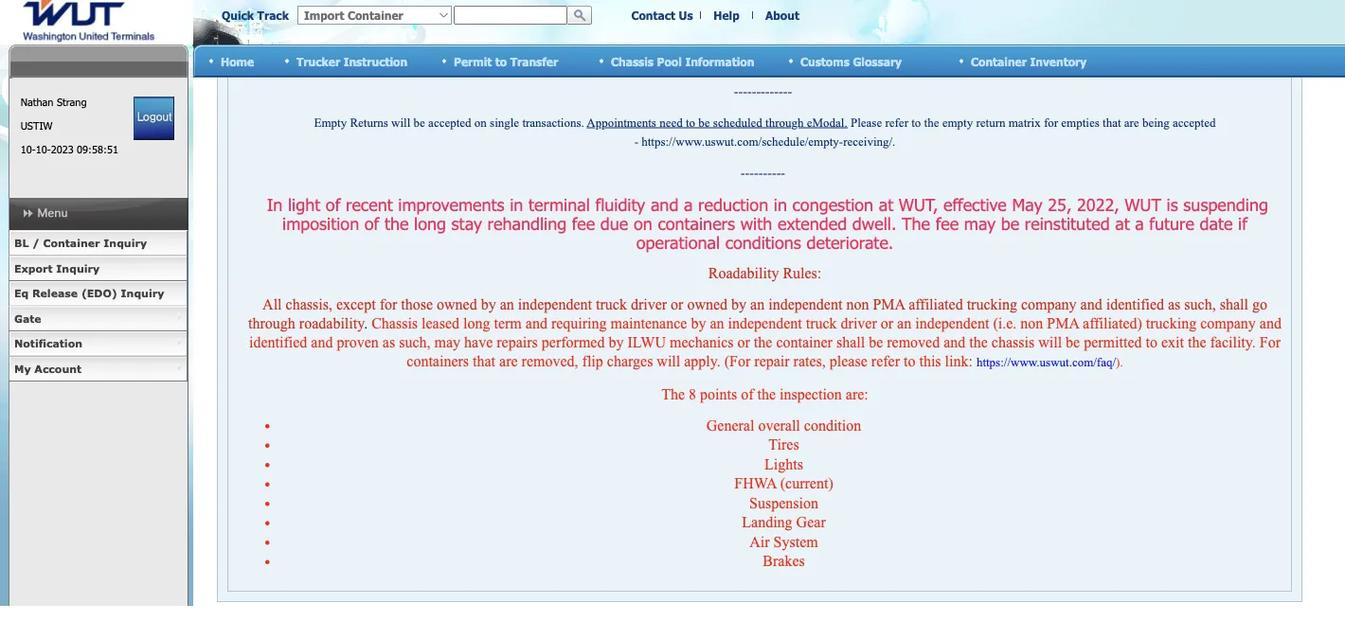 Task type: locate. For each thing, give the bounding box(es) containing it.
strang
[[57, 96, 87, 108]]

about link
[[765, 8, 799, 22]]

inquiry up the export inquiry link
[[104, 237, 147, 250]]

/
[[32, 237, 40, 250]]

account
[[34, 362, 82, 375]]

release
[[32, 287, 78, 300]]

container up export inquiry
[[43, 237, 100, 250]]

inquiry
[[104, 237, 147, 250], [56, 262, 100, 275], [121, 287, 164, 300]]

trucker instruction
[[297, 54, 408, 68]]

export
[[14, 262, 53, 275]]

0 vertical spatial inquiry
[[104, 237, 147, 250]]

0 horizontal spatial container
[[43, 237, 100, 250]]

my account
[[14, 362, 82, 375]]

2 vertical spatial inquiry
[[121, 287, 164, 300]]

None text field
[[454, 6, 567, 25]]

10-10-2023 09:58:51
[[20, 143, 118, 156]]

inquiry right '(edo)'
[[121, 287, 164, 300]]

container
[[971, 54, 1027, 68], [43, 237, 100, 250]]

bl / container inquiry link
[[9, 231, 188, 256]]

0 vertical spatial container
[[971, 54, 1027, 68]]

transfer
[[510, 54, 558, 68]]

home
[[221, 54, 254, 68]]

gate
[[14, 312, 41, 325]]

my account link
[[9, 357, 188, 382]]

10-
[[20, 143, 36, 156], [36, 143, 51, 156]]

container inventory
[[971, 54, 1087, 68]]

login image
[[134, 97, 175, 140]]

inventory
[[1030, 54, 1087, 68]]

gate link
[[9, 306, 188, 332]]

container left inventory on the right top
[[971, 54, 1027, 68]]

1 horizontal spatial container
[[971, 54, 1027, 68]]

inquiry down bl / container inquiry
[[56, 262, 100, 275]]

trucker
[[297, 54, 340, 68]]

instruction
[[344, 54, 408, 68]]

notification
[[14, 337, 82, 350]]

eq
[[14, 287, 29, 300]]

permit to transfer
[[454, 54, 558, 68]]

1 vertical spatial container
[[43, 237, 100, 250]]

help link
[[714, 8, 740, 22]]



Task type: vqa. For each thing, say whether or not it's contained in the screenshot.
"Inquiry" inside the Eq Release (EDO) Inquiry link
no



Task type: describe. For each thing, give the bounding box(es) containing it.
inquiry for (edo)
[[121, 287, 164, 300]]

eq release (edo) inquiry
[[14, 287, 164, 300]]

pool
[[657, 54, 682, 68]]

information
[[685, 54, 754, 68]]

bl / container inquiry
[[14, 237, 147, 250]]

my
[[14, 362, 31, 375]]

ustiw
[[20, 119, 53, 132]]

quick
[[222, 8, 254, 22]]

help
[[714, 8, 740, 22]]

notification link
[[9, 332, 188, 357]]

export inquiry link
[[9, 256, 188, 281]]

permit
[[454, 54, 492, 68]]

customs glossary
[[800, 54, 902, 68]]

track
[[257, 8, 289, 22]]

2023
[[51, 143, 74, 156]]

nathan
[[20, 96, 54, 108]]

us
[[679, 8, 693, 22]]

09:58:51
[[77, 143, 118, 156]]

inquiry for container
[[104, 237, 147, 250]]

1 vertical spatial inquiry
[[56, 262, 100, 275]]

(edo)
[[81, 287, 117, 300]]

quick track
[[222, 8, 289, 22]]

1 10- from the left
[[20, 143, 36, 156]]

2 10- from the left
[[36, 143, 51, 156]]

contact us link
[[631, 8, 693, 22]]

bl
[[14, 237, 29, 250]]

customs
[[800, 54, 850, 68]]

glossary
[[853, 54, 902, 68]]

about
[[765, 8, 799, 22]]

chassis pool information
[[611, 54, 754, 68]]

eq release (edo) inquiry link
[[9, 281, 188, 306]]

to
[[495, 54, 507, 68]]

contact
[[631, 8, 675, 22]]

chassis
[[611, 54, 654, 68]]

export inquiry
[[14, 262, 100, 275]]

contact us
[[631, 8, 693, 22]]

nathan strang
[[20, 96, 87, 108]]



